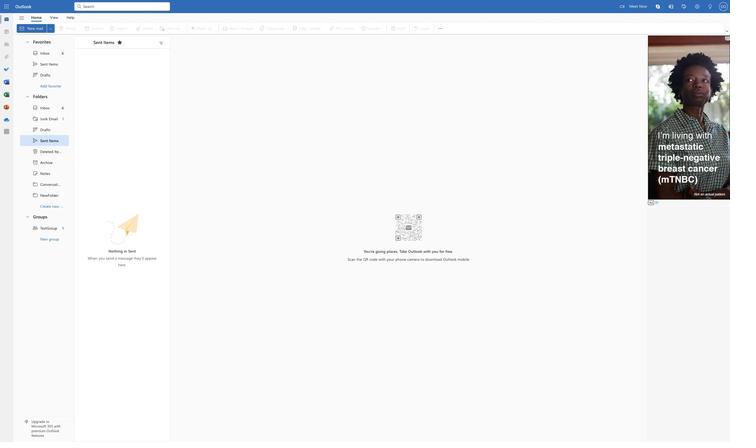 Task type: vqa. For each thing, say whether or not it's contained in the screenshot.
Font color image
no



Task type: locate. For each thing, give the bounding box(es) containing it.
0 vertical spatial 4
[[62, 50, 64, 56]]

folders
[[33, 94, 48, 99]]

drafts up add favorite tree item
[[40, 72, 50, 78]]

tree
[[20, 102, 76, 212]]

1 for 
[[62, 116, 64, 121]]

deleted
[[40, 149, 53, 154]]

2  from the top
[[33, 193, 38, 198]]

drafts down  junk email on the left of page
[[40, 127, 50, 132]]

left-rail-appbar navigation
[[1, 13, 12, 126]]

outlook
[[15, 4, 31, 9], [408, 249, 423, 254], [443, 257, 457, 262], [47, 429, 59, 433]]

when
[[88, 256, 98, 261]]

 inbox down favorites
[[33, 50, 50, 56]]

message list section
[[74, 35, 170, 442]]

0 vertical spatial new
[[27, 26, 35, 31]]

4 down favorites tree item
[[62, 50, 64, 56]]

1 inbox from the top
[[40, 50, 50, 56]]

items up the  deleted items
[[49, 138, 59, 143]]

 button inside favorites tree item
[[23, 37, 32, 47]]

inbox down favorites tree item
[[40, 50, 50, 56]]

1 vertical spatial you
[[99, 256, 105, 261]]

 drafts down junk
[[33, 127, 50, 132]]

 inside tree
[[33, 127, 38, 132]]

in
[[124, 249, 127, 254]]

 tree item
[[20, 69, 69, 80], [20, 124, 69, 135]]

 button
[[652, 0, 665, 13]]

 left newfolder
[[33, 193, 38, 198]]

drafts inside tree
[[40, 127, 50, 132]]

1  tree item from the top
[[20, 179, 76, 190]]

 tree item down favorites tree item
[[20, 59, 69, 69]]

1 vertical spatial to
[[46, 419, 49, 424]]

0 vertical spatial  tree item
[[20, 48, 69, 59]]

 for 
[[33, 72, 38, 78]]

1 vertical spatial  tree item
[[20, 102, 69, 113]]

now
[[640, 4, 647, 9]]

1 horizontal spatial you
[[432, 249, 439, 254]]

2 inbox from the top
[[40, 105, 50, 110]]

0 vertical spatial inbox
[[40, 50, 50, 56]]

tab list containing home
[[27, 13, 79, 22]]

upgrade
[[31, 419, 45, 424]]

application containing outlook
[[0, 0, 731, 442]]

sent inside favorites tree
[[40, 61, 48, 67]]

2  from the top
[[33, 127, 38, 132]]

sent items heading
[[86, 36, 124, 48]]

0 horizontal spatial new
[[27, 26, 35, 31]]

1 vertical spatial 
[[33, 127, 38, 132]]

phone
[[396, 257, 407, 262]]

inbox for 
[[40, 50, 50, 56]]

1 1 from the top
[[62, 116, 64, 121]]

sent right the in
[[128, 249, 136, 254]]

folder
[[60, 204, 70, 209]]

you
[[432, 249, 439, 254], [99, 256, 105, 261]]

 inbox up junk
[[33, 105, 50, 111]]

1  sent items from the top
[[33, 61, 58, 67]]

 button
[[665, 0, 678, 14]]

2 horizontal spatial with
[[424, 249, 431, 254]]

new left group
[[40, 236, 48, 242]]

2 1 from the top
[[62, 226, 64, 231]]


[[669, 4, 674, 9]]


[[49, 26, 53, 31], [25, 40, 30, 44], [25, 94, 30, 99], [25, 215, 30, 219]]

outlook down free.
[[443, 257, 457, 262]]

1 right testgroup
[[62, 226, 64, 231]]

1  tree item from the top
[[20, 48, 69, 59]]

new left "mail"
[[27, 26, 35, 31]]

upgrade to microsoft 365 with premium outlook features
[[31, 419, 61, 438]]

 drafts for 
[[33, 72, 50, 78]]

1 vertical spatial 4
[[62, 105, 64, 110]]

 up 
[[33, 138, 38, 143]]


[[19, 15, 24, 21]]

notes
[[40, 171, 50, 176]]

outlook inside the upgrade to microsoft 365 with premium outlook features
[[47, 429, 59, 433]]

 down the 
[[33, 127, 38, 132]]

1  tree item from the top
[[20, 59, 69, 69]]

 sent items inside favorites tree
[[33, 61, 58, 67]]

home
[[31, 15, 42, 20]]

 down  new mail
[[25, 40, 30, 44]]

 sent items down favorites tree item
[[33, 61, 58, 67]]

2  from the top
[[33, 138, 38, 143]]

2  tree item from the top
[[20, 190, 69, 201]]

items left 
[[104, 39, 115, 45]]

 inside tree
[[33, 138, 38, 143]]

1 horizontal spatial with
[[379, 257, 386, 262]]

1 inside  tree item
[[62, 116, 64, 121]]

 button left groups at the top left
[[23, 212, 32, 222]]

 inbox inside favorites tree
[[33, 50, 50, 56]]

 for 
[[33, 127, 38, 132]]

2 4 from the top
[[62, 105, 64, 110]]

testgroup
[[40, 226, 57, 231]]

new
[[27, 26, 35, 31], [40, 236, 48, 242]]

1 vertical spatial 1
[[62, 226, 64, 231]]

0 vertical spatial  drafts
[[33, 72, 50, 78]]

2  tree item from the top
[[20, 102, 69, 113]]

sent down the move & delete 'group'
[[94, 39, 102, 45]]

you left "for"
[[432, 249, 439, 254]]

sent
[[94, 39, 102, 45], [40, 61, 48, 67], [40, 138, 48, 143], [128, 249, 136, 254]]

2 vertical spatial  button
[[23, 212, 32, 222]]

co button
[[718, 0, 731, 13]]

0 vertical spatial  inbox
[[33, 50, 50, 56]]

inbox inside tree
[[40, 105, 50, 110]]

 button down  new mail
[[23, 37, 32, 47]]

sent up  tree item
[[40, 138, 48, 143]]

 down favorites
[[33, 61, 38, 67]]

you're
[[364, 249, 375, 254]]

 drafts inside favorites tree
[[33, 72, 50, 78]]

0 vertical spatial  tree item
[[20, 69, 69, 80]]

with right the 365 on the bottom left of the page
[[54, 424, 61, 429]]

2  inbox from the top
[[33, 105, 50, 111]]

new
[[52, 204, 59, 209]]

1 vertical spatial drafts
[[40, 127, 50, 132]]

 conversation history
[[33, 182, 76, 187]]

items right deleted
[[54, 149, 64, 154]]

 up the 
[[33, 105, 38, 111]]

1 vertical spatial  tree item
[[20, 124, 69, 135]]

application
[[0, 0, 731, 442]]

2  tree item from the top
[[20, 135, 69, 146]]

 up add favorite tree item
[[33, 72, 38, 78]]

 button
[[704, 0, 718, 14]]

 left folders at the left top of page
[[25, 94, 30, 99]]

 tree item up the create
[[20, 190, 69, 201]]

365
[[47, 424, 53, 429]]

 tree item for 
[[20, 48, 69, 59]]

 button left folders at the left top of page
[[23, 91, 32, 101]]

1 vertical spatial  sent items
[[33, 138, 59, 143]]

qr
[[363, 257, 369, 262]]

new inside new group "tree item"
[[40, 236, 48, 242]]

0 vertical spatial  button
[[23, 37, 32, 47]]

groups
[[33, 214, 47, 220]]

4 inside favorites tree
[[62, 50, 64, 56]]

1 vertical spatial 
[[33, 193, 38, 198]]

 inside favorites tree
[[33, 72, 38, 78]]


[[33, 61, 38, 67], [33, 138, 38, 143]]


[[621, 4, 625, 9]]

inbox for 
[[40, 105, 50, 110]]

 down favorites
[[33, 50, 38, 56]]

 tree item
[[20, 48, 69, 59], [20, 102, 69, 113]]

0 vertical spatial 
[[33, 61, 38, 67]]

meet now
[[630, 4, 647, 9]]

2  from the top
[[33, 105, 38, 111]]

0 vertical spatial  sent items
[[33, 61, 58, 67]]


[[33, 182, 38, 187], [33, 193, 38, 198]]

0 horizontal spatial with
[[54, 424, 61, 429]]

to inside the upgrade to microsoft 365 with premium outlook features
[[46, 419, 49, 424]]

 inside "groups" tree item
[[25, 215, 30, 219]]

 inside folders tree item
[[25, 94, 30, 99]]

1 vertical spatial  button
[[23, 91, 32, 101]]

 sent items up  tree item
[[33, 138, 59, 143]]

 button inside folders tree item
[[23, 91, 32, 101]]

 button inside "groups" tree item
[[23, 212, 32, 222]]

3  button from the top
[[23, 212, 32, 222]]

2  tree item from the top
[[20, 124, 69, 135]]

inbox up  junk email on the left of page
[[40, 105, 50, 110]]

0 vertical spatial drafts
[[40, 72, 50, 78]]

0 vertical spatial 
[[33, 182, 38, 187]]


[[33, 50, 38, 56], [33, 105, 38, 111]]

 tree item
[[20, 168, 69, 179]]

drafts for 
[[40, 72, 50, 78]]

 tree item up junk
[[20, 102, 69, 113]]

1 inside  tree item
[[62, 226, 64, 231]]

4 for 
[[62, 50, 64, 56]]

items up favorite
[[49, 61, 58, 67]]

items
[[104, 39, 115, 45], [49, 61, 58, 67], [49, 138, 59, 143], [54, 149, 64, 154]]

 inside favorites tree item
[[25, 40, 30, 44]]

0 vertical spatial to
[[421, 257, 425, 262]]

2 drafts from the top
[[40, 127, 50, 132]]

to right upgrade on the bottom left of the page
[[46, 419, 49, 424]]

 inside favorites tree
[[33, 50, 38, 56]]

 archive
[[33, 160, 53, 165]]

 drafts inside tree
[[33, 127, 50, 132]]

0 vertical spatial 1
[[62, 116, 64, 121]]

 inbox inside tree
[[33, 105, 50, 111]]

1 vertical spatial new
[[40, 236, 48, 242]]

set your advertising preferences image
[[656, 201, 660, 205]]

items inside the  deleted items
[[54, 149, 64, 154]]


[[159, 41, 164, 46]]

1 vertical spatial  inbox
[[33, 105, 50, 111]]

 button for groups
[[23, 212, 32, 222]]

 tree item
[[20, 113, 69, 124]]

1 vertical spatial inbox
[[40, 105, 50, 110]]

4 up  tree item
[[62, 105, 64, 110]]

 tree item
[[20, 59, 69, 69], [20, 135, 69, 146]]

files image
[[4, 54, 9, 60]]

new group
[[40, 236, 59, 242]]

 button
[[23, 37, 32, 47], [23, 91, 32, 101], [23, 212, 32, 222]]

1 right the email
[[62, 116, 64, 121]]

outlook link
[[15, 0, 31, 13]]

drafts for 
[[40, 127, 50, 132]]

1  tree item from the top
[[20, 69, 69, 80]]

your
[[387, 257, 395, 262]]

1
[[62, 116, 64, 121], [62, 226, 64, 231]]

with down going
[[379, 257, 386, 262]]

 left groups at the top left
[[25, 215, 30, 219]]

calendar image
[[4, 29, 9, 35]]

history
[[63, 182, 76, 187]]

0 vertical spatial you
[[432, 249, 439, 254]]

 button for folders
[[23, 91, 32, 101]]

new inside  new mail
[[27, 26, 35, 31]]


[[33, 149, 38, 154]]

favorites tree item
[[20, 37, 69, 48]]

4 inside tree
[[62, 105, 64, 110]]

2  drafts from the top
[[33, 127, 50, 132]]

1 vertical spatial  drafts
[[33, 127, 50, 132]]

1  drafts from the top
[[33, 72, 50, 78]]

outlook inside outlook banner
[[15, 4, 31, 9]]

 tree item for 
[[20, 69, 69, 80]]

 button
[[115, 38, 124, 47]]

1  from the top
[[33, 61, 38, 67]]

0 vertical spatial  tree item
[[20, 59, 69, 69]]

 tree item down favorites
[[20, 48, 69, 59]]

1 4 from the top
[[62, 50, 64, 56]]

2  button from the top
[[23, 91, 32, 101]]

 down 
[[33, 182, 38, 187]]

 drafts
[[33, 72, 50, 78], [33, 127, 50, 132]]

 inside tree
[[33, 105, 38, 111]]

create new folder tree item
[[20, 201, 70, 212]]

drafts inside favorites tree
[[40, 72, 50, 78]]

 tree item down junk
[[20, 124, 69, 135]]

1  inbox from the top
[[33, 50, 50, 56]]

 for 
[[33, 105, 38, 111]]

1 vertical spatial  tree item
[[20, 135, 69, 146]]

1 horizontal spatial to
[[421, 257, 425, 262]]

0 vertical spatial 
[[33, 50, 38, 56]]

 right "mail"
[[49, 26, 53, 31]]

 tree item for 
[[20, 102, 69, 113]]

more apps image
[[4, 129, 9, 135]]

inbox
[[40, 50, 50, 56], [40, 105, 50, 110]]

 for groups
[[25, 215, 30, 219]]

0 horizontal spatial to
[[46, 419, 49, 424]]

 tree item up newfolder
[[20, 179, 76, 190]]

1 vertical spatial 
[[33, 105, 38, 111]]

inbox inside favorites tree
[[40, 50, 50, 56]]

 for folders
[[25, 94, 30, 99]]

you left send
[[99, 256, 105, 261]]

4
[[62, 50, 64, 56], [62, 105, 64, 110]]

 sent items
[[33, 61, 58, 67], [33, 138, 59, 143]]

 tree item
[[20, 179, 76, 190], [20, 190, 69, 201]]

1 drafts from the top
[[40, 72, 50, 78]]

0 horizontal spatial you
[[99, 256, 105, 261]]

 tree item up deleted
[[20, 135, 69, 146]]

 tree item
[[20, 157, 69, 168]]

with up the download
[[424, 249, 431, 254]]

outlook right premium
[[47, 429, 59, 433]]

nothing
[[109, 249, 123, 254]]

premium features image
[[25, 420, 28, 424]]

1 vertical spatial 
[[33, 138, 38, 143]]

4 for 
[[62, 105, 64, 110]]

1  from the top
[[33, 182, 38, 187]]

 tree item up the 'add'
[[20, 69, 69, 80]]

outlook up 
[[15, 4, 31, 9]]

2 vertical spatial with
[[54, 424, 61, 429]]

1  button from the top
[[23, 37, 32, 47]]

1 horizontal spatial new
[[40, 236, 48, 242]]

 tree item inside tree
[[20, 102, 69, 113]]

2  sent items from the top
[[33, 138, 59, 143]]

Search for email, meetings, files and more. field
[[83, 3, 167, 9]]

 drafts up the 'add'
[[33, 72, 50, 78]]

0 vertical spatial 
[[33, 72, 38, 78]]

 button
[[47, 24, 55, 33]]

to right camera
[[421, 257, 425, 262]]

premium
[[31, 429, 46, 433]]

tab list
[[27, 13, 79, 22]]

1  from the top
[[33, 72, 38, 78]]


[[77, 4, 82, 9]]

1  from the top
[[33, 50, 38, 56]]

sent up the 'add'
[[40, 61, 48, 67]]



Task type: describe. For each thing, give the bounding box(es) containing it.
word image
[[4, 80, 9, 85]]


[[33, 116, 38, 121]]

add
[[40, 83, 47, 88]]


[[438, 26, 444, 31]]

code
[[370, 257, 378, 262]]

 sent items inside tree
[[33, 138, 59, 143]]

outlook up camera
[[408, 249, 423, 254]]

going
[[376, 249, 386, 254]]

 newfolder
[[33, 193, 58, 198]]

email
[[49, 116, 58, 121]]

 junk email
[[33, 116, 58, 121]]

 button
[[691, 0, 704, 14]]


[[33, 171, 38, 176]]

 inbox for 
[[33, 50, 50, 56]]

tree containing 
[[20, 102, 76, 212]]

 for favorites
[[25, 40, 30, 44]]

help button
[[63, 13, 79, 22]]

group
[[49, 236, 59, 242]]

mail
[[36, 26, 43, 31]]


[[33, 225, 38, 231]]

1 vertical spatial with
[[379, 257, 386, 262]]

sent inside tree
[[40, 138, 48, 143]]

 deleted items
[[33, 149, 64, 154]]

 button
[[16, 13, 27, 23]]

mail image
[[4, 17, 9, 22]]

excel image
[[4, 92, 9, 98]]

co
[[721, 5, 727, 9]]

camera
[[408, 257, 420, 262]]

junk
[[40, 116, 48, 121]]

 drafts for 
[[33, 127, 50, 132]]

 button for favorites
[[23, 37, 32, 47]]

sent inside sent items 
[[94, 39, 102, 45]]

 tree item
[[20, 146, 69, 157]]

favorites tree
[[20, 34, 69, 91]]

nothing in sent when you send a message they'll appear here.
[[88, 249, 157, 267]]

create
[[40, 204, 51, 209]]

items inside sent items 
[[104, 39, 115, 45]]

you inside nothing in sent when you send a message they'll appear here.
[[99, 256, 105, 261]]

view button
[[46, 13, 62, 22]]

powerpoint image
[[4, 105, 9, 110]]


[[726, 30, 729, 33]]


[[117, 40, 122, 45]]

to inside you're going places. take outlook with you for free. scan the qr code with your phone camera to download outlook mobile
[[421, 257, 425, 262]]

here.
[[118, 262, 126, 267]]

 testgroup
[[33, 225, 57, 231]]

add favorite tree item
[[20, 80, 69, 91]]

places.
[[387, 249, 399, 254]]

sent inside nothing in sent when you send a message they'll appear here.
[[128, 249, 136, 254]]

ad
[[650, 201, 653, 205]]

 tree item
[[20, 223, 69, 234]]

 inbox for 
[[33, 105, 50, 111]]


[[19, 26, 25, 31]]

onedrive image
[[4, 117, 9, 123]]

people image
[[4, 42, 9, 47]]


[[683, 4, 687, 9]]

 for  conversation history
[[33, 182, 38, 187]]

conversation
[[40, 182, 62, 187]]

you inside you're going places. take outlook with you for free. scan the qr code with your phone camera to download outlook mobile
[[432, 249, 439, 254]]

outlook banner
[[0, 0, 731, 14]]

 for 
[[33, 50, 38, 56]]

microsoft
[[31, 424, 46, 429]]

scan
[[348, 257, 356, 262]]

they'll
[[134, 256, 144, 261]]

items inside favorites tree
[[49, 61, 58, 67]]


[[33, 160, 38, 165]]

for
[[440, 249, 445, 254]]

to do image
[[4, 67, 9, 72]]

1 for 
[[62, 226, 64, 231]]

the
[[357, 257, 362, 262]]

 inside favorites tree
[[33, 61, 38, 67]]

archive
[[40, 160, 53, 165]]

newfolder
[[40, 193, 58, 198]]

new group tree item
[[20, 234, 69, 245]]

move & delete group
[[17, 23, 186, 34]]

free.
[[446, 249, 453, 254]]

you're going places. take outlook with you for free. scan the qr code with your phone camera to download outlook mobile
[[348, 249, 470, 262]]

folders tree item
[[20, 91, 69, 102]]

 inside popup button
[[49, 26, 53, 31]]

groups tree item
[[20, 212, 69, 223]]

 new mail
[[19, 26, 43, 31]]

message
[[118, 256, 133, 261]]

 for  newfolder
[[33, 193, 38, 198]]

 tree item for 
[[20, 124, 69, 135]]

download
[[426, 257, 442, 262]]

meet
[[630, 4, 639, 9]]

0 vertical spatial with
[[424, 249, 431, 254]]

a
[[115, 256, 117, 261]]

add favorite
[[40, 83, 61, 88]]


[[709, 4, 713, 9]]

 button
[[435, 23, 446, 34]]

favorite
[[48, 83, 61, 88]]

 notes
[[33, 171, 50, 176]]


[[696, 4, 700, 9]]

appear
[[145, 256, 157, 261]]

 search field
[[74, 0, 170, 12]]

 button
[[725, 28, 730, 34]]

take
[[400, 249, 407, 254]]

sent items 
[[94, 39, 122, 45]]

mobile
[[458, 257, 470, 262]]

 button
[[157, 39, 166, 47]]

tags group
[[220, 23, 386, 34]]

send
[[106, 256, 114, 261]]

view
[[50, 15, 58, 20]]

create new folder
[[40, 204, 70, 209]]

with inside the upgrade to microsoft 365 with premium outlook features
[[54, 424, 61, 429]]

features
[[31, 433, 44, 438]]

help
[[67, 15, 75, 20]]

favorites
[[33, 39, 51, 45]]

home button
[[27, 13, 46, 22]]



